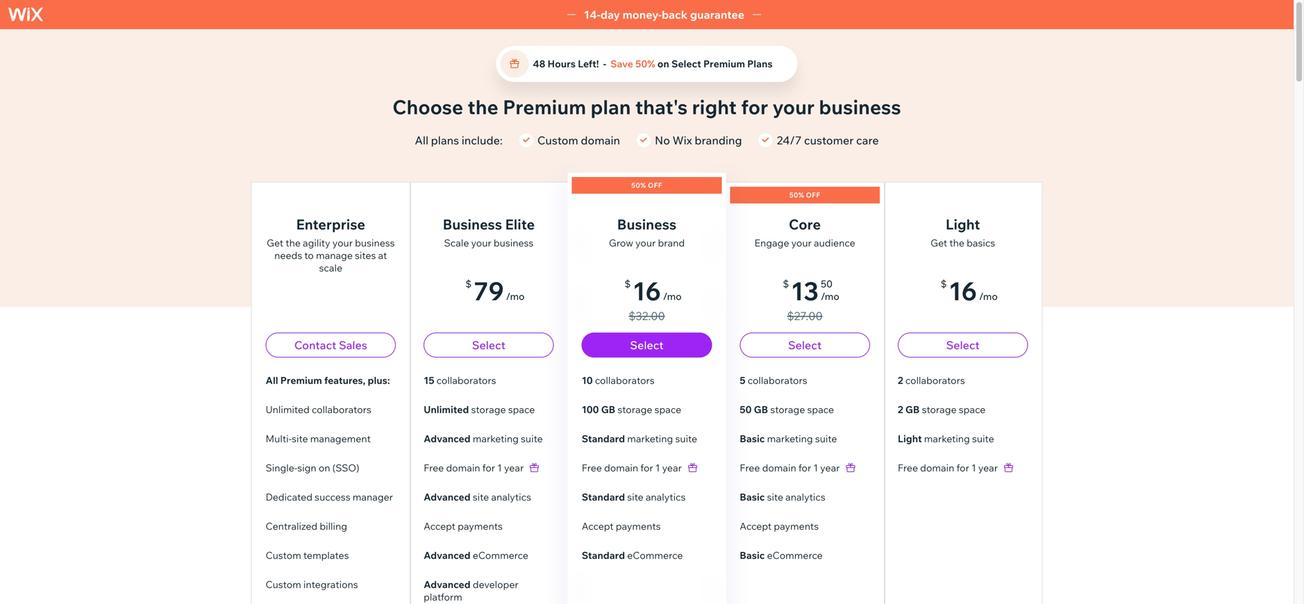 Task type: vqa. For each thing, say whether or not it's contained in the screenshot.
"customize" to the bottom
no



Task type: describe. For each thing, give the bounding box(es) containing it.
plans
[[748, 58, 773, 70]]

suite for light marketing suite
[[973, 433, 995, 445]]

storage for 2 gb
[[922, 404, 957, 416]]

multi-
[[266, 433, 292, 445]]

your inside 'business grow your brand'
[[636, 237, 656, 249]]

2 vertical spatial premium
[[281, 375, 322, 387]]

sales
[[339, 338, 367, 352]]

customer
[[805, 133, 854, 147]]

right
[[692, 95, 737, 119]]

core
[[789, 216, 821, 233]]

gb for 50 gb
[[754, 404, 769, 416]]

storage for 50 gb
[[771, 404, 806, 416]]

business for elite
[[443, 216, 502, 233]]

the for enterprise
[[286, 237, 301, 249]]

the for light
[[950, 237, 965, 249]]

left!
[[578, 58, 599, 70]]

10
[[582, 375, 593, 387]]

unlimited collaborators
[[266, 404, 372, 416]]

$ 13 50 /mo $27.00
[[783, 275, 840, 323]]

$ 16 /mo $32.00
[[625, 275, 682, 323]]

unlimited storage space
[[424, 404, 535, 416]]

platform
[[424, 591, 463, 603]]

5 collaborators
[[740, 375, 808, 387]]

1 free from the left
[[424, 462, 444, 474]]

3 free domain for 1 year from the left
[[740, 462, 840, 474]]

standard for marketing suite
[[582, 433, 625, 445]]

choose
[[393, 95, 464, 119]]

custom templates
[[266, 550, 349, 562]]

0 vertical spatial premium
[[704, 58, 746, 70]]

10 collaborators
[[582, 375, 655, 387]]

2 free domain for 1 year from the left
[[582, 462, 682, 474]]

select down $27.00 at the right bottom
[[789, 338, 822, 352]]

2 for 2
[[898, 375, 904, 387]]

1 vertical spatial 50% off
[[790, 191, 821, 199]]

space for 2 gb storage space
[[959, 404, 986, 416]]

advanced for marketing suite
[[424, 433, 471, 445]]

get for enterprise
[[267, 237, 284, 249]]

dedicated success manager
[[266, 491, 393, 503]]

select up 15 collaborators
[[472, 338, 506, 352]]

light for light get the basics
[[946, 216, 981, 233]]

unlimited for unlimited storage space
[[424, 404, 469, 416]]

1 vertical spatial 50
[[740, 404, 752, 416]]

suite for advanced marketing suite
[[521, 433, 543, 445]]

templates
[[304, 550, 349, 562]]

ecommerce for standard ecommerce
[[628, 550, 683, 562]]

14-
[[584, 8, 601, 22]]

ecommerce for advanced ecommerce
[[473, 550, 529, 562]]

2 for 2 gb
[[898, 404, 904, 416]]

space for 100 gb storage space
[[655, 404, 682, 416]]

0 vertical spatial 50% off
[[632, 181, 663, 190]]

suite for basic marketing suite
[[816, 433, 838, 445]]

3 free from the left
[[740, 462, 760, 474]]

domain up standard site analytics
[[605, 462, 639, 474]]

integrations
[[304, 579, 358, 591]]

basic marketing suite
[[740, 433, 838, 445]]

basic for marketing suite
[[740, 433, 765, 445]]

0 vertical spatial on
[[658, 58, 670, 70]]

business grow your brand
[[609, 216, 685, 249]]

wix
[[673, 133, 693, 147]]

2 accept payments from the left
[[582, 520, 661, 533]]

sites
[[355, 249, 376, 262]]

scale
[[444, 237, 469, 249]]

standard for ecommerce
[[582, 550, 625, 562]]

site for advanced
[[473, 491, 489, 503]]

$ for $ 79 /mo
[[466, 278, 472, 290]]

2 select button from the left
[[582, 333, 712, 358]]

storage for 100 gb
[[618, 404, 653, 416]]

your inside core engage your audience
[[792, 237, 812, 249]]

light marketing suite
[[898, 433, 995, 445]]

custom integrations
[[266, 579, 358, 591]]

24/7 customer care
[[777, 133, 879, 147]]

core engage your audience
[[755, 216, 856, 249]]

4 free domain for 1 year from the left
[[898, 462, 999, 474]]

advanced for ecommerce
[[424, 550, 471, 562]]

get for light
[[931, 237, 948, 249]]

features,
[[324, 375, 366, 387]]

domain down light marketing suite
[[921, 462, 955, 474]]

1 year from the left
[[504, 462, 524, 474]]

$ for $ 13 50 /mo $27.00
[[783, 278, 789, 290]]

$ for $ 16 /mo
[[941, 278, 947, 290]]

scale
[[319, 262, 343, 274]]

2 year from the left
[[663, 462, 682, 474]]

1 horizontal spatial the
[[468, 95, 499, 119]]

48
[[533, 58, 546, 70]]

audience
[[814, 237, 856, 249]]

basic ecommerce
[[740, 550, 823, 562]]

custom domain
[[538, 133, 621, 147]]

basic site analytics
[[740, 491, 826, 503]]

multi-site management
[[266, 433, 371, 445]]

/mo for $ 16 /mo $32.00
[[663, 290, 682, 303]]

marketing for standard
[[628, 433, 674, 445]]

2 free from the left
[[582, 462, 602, 474]]

business inside "enterprise get the agility your business needs to manage sites at scale"
[[355, 237, 395, 249]]

standard site analytics
[[582, 491, 686, 503]]

needs
[[275, 249, 302, 262]]

0 vertical spatial 50%
[[636, 58, 656, 70]]

management
[[310, 433, 371, 445]]

to
[[305, 249, 314, 262]]

0 horizontal spatial off
[[648, 181, 663, 190]]

2 collaborators
[[898, 375, 966, 387]]

50 gb storage space
[[740, 404, 835, 416]]

select up 2 collaborators
[[947, 338, 980, 352]]

engage
[[755, 237, 790, 249]]

basics
[[967, 237, 996, 249]]

-
[[604, 58, 607, 70]]

1 vertical spatial 50%
[[632, 181, 647, 190]]

branding
[[695, 133, 743, 147]]

standard marketing suite
[[582, 433, 698, 445]]

4 advanced from the top
[[424, 579, 471, 591]]

billing
[[320, 520, 347, 533]]

0 horizontal spatial on
[[319, 462, 330, 474]]

suite for standard marketing suite
[[676, 433, 698, 445]]

site for basic
[[768, 491, 784, 503]]

4 free from the left
[[898, 462, 919, 474]]

custom for custom integrations
[[266, 579, 301, 591]]

select down $32.00
[[631, 338, 664, 352]]

$ 16 /mo
[[941, 275, 998, 307]]

custom for custom domain
[[538, 133, 579, 147]]

2 horizontal spatial business
[[819, 95, 902, 119]]

gb for 2 gb
[[906, 404, 920, 416]]

domain up the advanced site analytics
[[446, 462, 481, 474]]

gb for 100 gb
[[602, 404, 616, 416]]

centralized
[[266, 520, 318, 533]]

3 accept payments from the left
[[740, 520, 819, 533]]

for right right
[[742, 95, 769, 119]]

manager
[[353, 491, 393, 503]]

choose the premium plan that's right for your business
[[393, 95, 902, 119]]

money-
[[623, 8, 662, 22]]

marketing for light
[[925, 433, 971, 445]]

15
[[424, 375, 435, 387]]

for down light marketing suite
[[957, 462, 970, 474]]

contact sales
[[295, 338, 367, 352]]

your up 24/7
[[773, 95, 815, 119]]

advanced ecommerce
[[424, 550, 529, 562]]

guarantee
[[691, 8, 745, 22]]

save
[[611, 58, 634, 70]]



Task type: locate. For each thing, give the bounding box(es) containing it.
3 select button from the left
[[740, 333, 871, 358]]

space for 50 gb storage space
[[808, 404, 835, 416]]

all for all plans include:
[[415, 133, 429, 147]]

custom for custom templates
[[266, 550, 301, 562]]

0 vertical spatial light
[[946, 216, 981, 233]]

all for all premium features, plus:
[[266, 375, 278, 387]]

your up manage
[[333, 237, 353, 249]]

basic up basic ecommerce
[[740, 491, 765, 503]]

premium
[[704, 58, 746, 70], [503, 95, 587, 119], [281, 375, 322, 387]]

16 up $32.00
[[633, 275, 661, 307]]

basic down basic site analytics
[[740, 550, 765, 562]]

select
[[672, 58, 702, 70], [472, 338, 506, 352], [631, 338, 664, 352], [789, 338, 822, 352], [947, 338, 980, 352]]

for
[[742, 95, 769, 119], [483, 462, 495, 474], [641, 462, 654, 474], [799, 462, 812, 474], [957, 462, 970, 474]]

2 ecommerce from the left
[[628, 550, 683, 562]]

0 horizontal spatial 50
[[740, 404, 752, 416]]

site for standard
[[628, 491, 644, 503]]

1 horizontal spatial off
[[806, 191, 821, 199]]

all left plans
[[415, 133, 429, 147]]

year
[[504, 462, 524, 474], [663, 462, 682, 474], [821, 462, 840, 474], [979, 462, 999, 474]]

for down advanced marketing suite
[[483, 462, 495, 474]]

0 horizontal spatial analytics
[[492, 491, 532, 503]]

business
[[443, 216, 502, 233], [618, 216, 677, 233]]

no
[[655, 133, 670, 147]]

1 basic from the top
[[740, 433, 765, 445]]

care
[[857, 133, 879, 147]]

$ inside $ 13 50 /mo $27.00
[[783, 278, 789, 290]]

1 horizontal spatial light
[[946, 216, 981, 233]]

$ inside $ 16 /mo
[[941, 278, 947, 290]]

accept up basic ecommerce
[[740, 520, 772, 533]]

analytics for advanced site analytics
[[492, 491, 532, 503]]

plans
[[431, 133, 459, 147]]

2 horizontal spatial accept
[[740, 520, 772, 533]]

0 horizontal spatial light
[[898, 433, 923, 445]]

the
[[468, 95, 499, 119], [286, 237, 301, 249], [950, 237, 965, 249]]

50% off up core
[[790, 191, 821, 199]]

unlimited
[[266, 404, 310, 416], [424, 404, 469, 416]]

free domain for 1 year
[[424, 462, 524, 474], [582, 462, 682, 474], [740, 462, 840, 474], [898, 462, 999, 474]]

free domain for 1 year up standard site analytics
[[582, 462, 682, 474]]

developer platform
[[424, 579, 519, 603]]

1 storage from the left
[[471, 404, 506, 416]]

1 horizontal spatial 50
[[821, 278, 833, 290]]

0 vertical spatial standard
[[582, 433, 625, 445]]

space up advanced marketing suite
[[508, 404, 535, 416]]

2 horizontal spatial the
[[950, 237, 965, 249]]

3 1 from the left
[[814, 462, 819, 474]]

on
[[658, 58, 670, 70], [319, 462, 330, 474]]

48 hours left! - save 50% on select premium plans
[[533, 58, 773, 70]]

2 down 2 collaborators
[[898, 404, 904, 416]]

4 suite from the left
[[973, 433, 995, 445]]

get left basics
[[931, 237, 948, 249]]

0 vertical spatial all
[[415, 133, 429, 147]]

free up standard site analytics
[[582, 462, 602, 474]]

4 year from the left
[[979, 462, 999, 474]]

3 marketing from the left
[[768, 433, 813, 445]]

get inside light get the basics
[[931, 237, 948, 249]]

1 standard from the top
[[582, 433, 625, 445]]

$ up $32.00
[[625, 278, 631, 290]]

advanced marketing suite
[[424, 433, 543, 445]]

analytics for standard site analytics
[[646, 491, 686, 503]]

domain up basic site analytics
[[763, 462, 797, 474]]

year down light marketing suite
[[979, 462, 999, 474]]

1 vertical spatial off
[[806, 191, 821, 199]]

advanced site analytics
[[424, 491, 532, 503]]

light down 2 gb storage space
[[898, 433, 923, 445]]

1 horizontal spatial all
[[415, 133, 429, 147]]

basic for site analytics
[[740, 491, 765, 503]]

/mo
[[506, 290, 525, 303], [663, 290, 682, 303], [821, 290, 840, 303], [980, 290, 998, 303]]

1 horizontal spatial accept
[[582, 520, 614, 533]]

1 marketing from the left
[[473, 433, 519, 445]]

0 horizontal spatial gb
[[602, 404, 616, 416]]

light up basics
[[946, 216, 981, 233]]

2 1 from the left
[[656, 462, 660, 474]]

1 vertical spatial basic
[[740, 491, 765, 503]]

standard down standard site analytics
[[582, 550, 625, 562]]

4 marketing from the left
[[925, 433, 971, 445]]

grow
[[609, 237, 634, 249]]

analytics for basic site analytics
[[786, 491, 826, 503]]

3 basic from the top
[[740, 550, 765, 562]]

0 horizontal spatial 16
[[633, 275, 661, 307]]

2 accept from the left
[[582, 520, 614, 533]]

business up at on the top of page
[[355, 237, 395, 249]]

1 horizontal spatial analytics
[[646, 491, 686, 503]]

select button up 2 collaborators
[[898, 333, 1029, 358]]

0 horizontal spatial the
[[286, 237, 301, 249]]

dedicated
[[266, 491, 313, 503]]

free domain for 1 year up the advanced site analytics
[[424, 462, 524, 474]]

1 accept payments from the left
[[424, 520, 503, 533]]

1 vertical spatial premium
[[503, 95, 587, 119]]

0 vertical spatial custom
[[538, 133, 579, 147]]

$ inside $ 79 /mo
[[466, 278, 472, 290]]

$ inside $ 16 /mo $32.00
[[625, 278, 631, 290]]

include:
[[462, 133, 503, 147]]

1 space from the left
[[508, 404, 535, 416]]

2 space from the left
[[655, 404, 682, 416]]

2 storage from the left
[[618, 404, 653, 416]]

payments down basic site analytics
[[774, 520, 819, 533]]

sign
[[298, 462, 317, 474]]

16 for $ 16 /mo $32.00
[[633, 275, 661, 307]]

the left basics
[[950, 237, 965, 249]]

$
[[466, 278, 472, 290], [625, 278, 631, 290], [783, 278, 789, 290], [941, 278, 947, 290]]

50 inside $ 13 50 /mo $27.00
[[821, 278, 833, 290]]

1 horizontal spatial ecommerce
[[628, 550, 683, 562]]

accept payments up advanced ecommerce
[[424, 520, 503, 533]]

1 advanced from the top
[[424, 433, 471, 445]]

single-sign on (sso)
[[266, 462, 360, 474]]

2 horizontal spatial payments
[[774, 520, 819, 533]]

$ 79 /mo
[[466, 275, 525, 307]]

ecommerce down standard site analytics
[[628, 550, 683, 562]]

space up light marketing suite
[[959, 404, 986, 416]]

/mo for $ 79 /mo
[[506, 290, 525, 303]]

50% up core
[[790, 191, 805, 199]]

1 horizontal spatial premium
[[503, 95, 587, 119]]

unlimited for unlimited collaborators
[[266, 404, 310, 416]]

1 business from the left
[[443, 216, 502, 233]]

collaborators for 5
[[748, 375, 808, 387]]

$ left 79
[[466, 278, 472, 290]]

3 /mo from the left
[[821, 290, 840, 303]]

0 horizontal spatial business
[[355, 237, 395, 249]]

year down basic marketing suite
[[821, 462, 840, 474]]

for down basic marketing suite
[[799, 462, 812, 474]]

get up "needs" on the top left
[[267, 237, 284, 249]]

1 down standard marketing suite
[[656, 462, 660, 474]]

/mo inside $ 13 50 /mo $27.00
[[821, 290, 840, 303]]

2 advanced from the top
[[424, 491, 471, 503]]

2 gb from the left
[[754, 404, 769, 416]]

suite down 2 gb storage space
[[973, 433, 995, 445]]

contact sales button
[[266, 333, 396, 358]]

3 ecommerce from the left
[[768, 550, 823, 562]]

100
[[582, 404, 599, 416]]

3 advanced from the top
[[424, 550, 471, 562]]

unlimited down 15 collaborators
[[424, 404, 469, 416]]

3 standard from the top
[[582, 550, 625, 562]]

3 gb from the left
[[906, 404, 920, 416]]

enterprise get the agility your business needs to manage sites at scale
[[267, 216, 395, 274]]

year down advanced marketing suite
[[504, 462, 524, 474]]

collaborators up 100 gb storage space
[[595, 375, 655, 387]]

your inside "enterprise get the agility your business needs to manage sites at scale"
[[333, 237, 353, 249]]

3 accept from the left
[[740, 520, 772, 533]]

/mo for $ 16 /mo
[[980, 290, 998, 303]]

1 horizontal spatial payments
[[616, 520, 661, 533]]

space up basic marketing suite
[[808, 404, 835, 416]]

2 horizontal spatial ecommerce
[[768, 550, 823, 562]]

3 payments from the left
[[774, 520, 819, 533]]

collaborators up 50 gb storage space
[[748, 375, 808, 387]]

collaborators for 10
[[595, 375, 655, 387]]

2 vertical spatial 50%
[[790, 191, 805, 199]]

50 right the 13
[[821, 278, 833, 290]]

2 marketing from the left
[[628, 433, 674, 445]]

/mo right the 13
[[821, 290, 840, 303]]

gb down 5 collaborators
[[754, 404, 769, 416]]

advanced for site analytics
[[424, 491, 471, 503]]

collaborators up 2 gb storage space
[[906, 375, 966, 387]]

business elite scale your business
[[443, 216, 535, 249]]

accept up advanced ecommerce
[[424, 520, 456, 533]]

$ for $ 16 /mo $32.00
[[625, 278, 631, 290]]

free
[[424, 462, 444, 474], [582, 462, 602, 474], [740, 462, 760, 474], [898, 462, 919, 474]]

1 payments from the left
[[458, 520, 503, 533]]

get inside "enterprise get the agility your business needs to manage sites at scale"
[[267, 237, 284, 249]]

1 down light marketing suite
[[972, 462, 977, 474]]

1 horizontal spatial gb
[[754, 404, 769, 416]]

unlimited up the multi-
[[266, 404, 310, 416]]

marketing for basic
[[768, 433, 813, 445]]

all up unlimited collaborators
[[266, 375, 278, 387]]

plan
[[591, 95, 631, 119]]

back
[[662, 8, 688, 22]]

16
[[633, 275, 661, 307], [949, 275, 978, 307]]

2 vertical spatial custom
[[266, 579, 301, 591]]

1 vertical spatial light
[[898, 433, 923, 445]]

16 inside $ 16 /mo $32.00
[[633, 275, 661, 307]]

3 suite from the left
[[816, 433, 838, 445]]

50% right save
[[636, 58, 656, 70]]

1 vertical spatial all
[[266, 375, 278, 387]]

premium left plans
[[704, 58, 746, 70]]

0 horizontal spatial 50% off
[[632, 181, 663, 190]]

the up the include: at top
[[468, 95, 499, 119]]

your right "grow"
[[636, 237, 656, 249]]

1 suite from the left
[[521, 433, 543, 445]]

1 gb from the left
[[602, 404, 616, 416]]

1 vertical spatial on
[[319, 462, 330, 474]]

standard down 100
[[582, 433, 625, 445]]

1 get from the left
[[267, 237, 284, 249]]

free domain for 1 year down light marketing suite
[[898, 462, 999, 474]]

contact
[[295, 338, 337, 352]]

4 select button from the left
[[898, 333, 1029, 358]]

all premium features, plus:
[[266, 375, 390, 387]]

1 horizontal spatial unlimited
[[424, 404, 469, 416]]

50 down 5
[[740, 404, 752, 416]]

50
[[821, 278, 833, 290], [740, 404, 752, 416]]

2 payments from the left
[[616, 520, 661, 533]]

all plans include:
[[415, 133, 503, 147]]

get
[[267, 237, 284, 249], [931, 237, 948, 249]]

(sso)
[[333, 462, 360, 474]]

off up core
[[806, 191, 821, 199]]

gb down 2 collaborators
[[906, 404, 920, 416]]

0 vertical spatial off
[[648, 181, 663, 190]]

1 select button from the left
[[424, 333, 554, 358]]

space up standard marketing suite
[[655, 404, 682, 416]]

business for grow
[[618, 216, 677, 233]]

79
[[474, 275, 504, 307]]

2 horizontal spatial premium
[[704, 58, 746, 70]]

2 horizontal spatial analytics
[[786, 491, 826, 503]]

site up standard ecommerce
[[628, 491, 644, 503]]

1 /mo from the left
[[506, 290, 525, 303]]

1 free domain for 1 year from the left
[[424, 462, 524, 474]]

/mo inside $ 16 /mo
[[980, 290, 998, 303]]

storage up light marketing suite
[[922, 404, 957, 416]]

single-
[[266, 462, 298, 474]]

/mo inside $ 79 /mo
[[506, 290, 525, 303]]

agility
[[303, 237, 331, 249]]

5
[[740, 375, 746, 387]]

brand
[[658, 237, 685, 249]]

elite
[[506, 216, 535, 233]]

0 horizontal spatial accept
[[424, 520, 456, 533]]

collaborators up unlimited storage space
[[437, 375, 496, 387]]

your right scale
[[471, 237, 492, 249]]

1 2 from the top
[[898, 375, 904, 387]]

2 unlimited from the left
[[424, 404, 469, 416]]

business up care
[[819, 95, 902, 119]]

site
[[292, 433, 308, 445], [473, 491, 489, 503], [628, 491, 644, 503], [768, 491, 784, 503]]

4 1 from the left
[[972, 462, 977, 474]]

1 horizontal spatial 50% off
[[790, 191, 821, 199]]

business inside 'business elite scale your business'
[[494, 237, 534, 249]]

business inside 'business grow your brand'
[[618, 216, 677, 233]]

14-day money-back guarantee
[[584, 8, 745, 22]]

4 space from the left
[[959, 404, 986, 416]]

0 horizontal spatial accept payments
[[424, 520, 503, 533]]

2 business from the left
[[618, 216, 677, 233]]

1 horizontal spatial get
[[931, 237, 948, 249]]

analytics down advanced marketing suite
[[492, 491, 532, 503]]

100 gb storage space
[[582, 404, 682, 416]]

marketing down unlimited storage space
[[473, 433, 519, 445]]

ecommerce down basic site analytics
[[768, 550, 823, 562]]

3 $ from the left
[[783, 278, 789, 290]]

select up that's
[[672, 58, 702, 70]]

4 /mo from the left
[[980, 290, 998, 303]]

domain
[[581, 133, 621, 147], [446, 462, 481, 474], [605, 462, 639, 474], [763, 462, 797, 474], [921, 462, 955, 474]]

0 horizontal spatial get
[[267, 237, 284, 249]]

2 gb storage space
[[898, 404, 986, 416]]

2 vertical spatial standard
[[582, 550, 625, 562]]

collaborators for 15
[[437, 375, 496, 387]]

1 horizontal spatial on
[[658, 58, 670, 70]]

free up the advanced site analytics
[[424, 462, 444, 474]]

storage up standard marketing suite
[[618, 404, 653, 416]]

1 analytics from the left
[[492, 491, 532, 503]]

no wix branding
[[655, 133, 743, 147]]

accept
[[424, 520, 456, 533], [582, 520, 614, 533], [740, 520, 772, 533]]

2 analytics from the left
[[646, 491, 686, 503]]

manage
[[316, 249, 353, 262]]

basic for ecommerce
[[740, 550, 765, 562]]

1 horizontal spatial business
[[618, 216, 677, 233]]

0 vertical spatial basic
[[740, 433, 765, 445]]

3 year from the left
[[821, 462, 840, 474]]

2 get from the left
[[931, 237, 948, 249]]

select button down $27.00 at the right bottom
[[740, 333, 871, 358]]

50% off
[[632, 181, 663, 190], [790, 191, 821, 199]]

storage up basic marketing suite
[[771, 404, 806, 416]]

site for multi-
[[292, 433, 308, 445]]

16 for $ 16 /mo
[[949, 275, 978, 307]]

/mo up $32.00
[[663, 290, 682, 303]]

business
[[819, 95, 902, 119], [355, 237, 395, 249], [494, 237, 534, 249]]

collaborators for 2
[[906, 375, 966, 387]]

the inside light get the basics
[[950, 237, 965, 249]]

off
[[648, 181, 663, 190], [806, 191, 821, 199]]

1 ecommerce from the left
[[473, 550, 529, 562]]

0 horizontal spatial unlimited
[[266, 404, 310, 416]]

1 horizontal spatial accept payments
[[582, 520, 661, 533]]

0 vertical spatial 50
[[821, 278, 833, 290]]

space
[[508, 404, 535, 416], [655, 404, 682, 416], [808, 404, 835, 416], [959, 404, 986, 416]]

suite down unlimited storage space
[[521, 433, 543, 445]]

standard ecommerce
[[582, 550, 683, 562]]

0 horizontal spatial ecommerce
[[473, 550, 529, 562]]

1 unlimited from the left
[[266, 404, 310, 416]]

0 horizontal spatial all
[[266, 375, 278, 387]]

2 horizontal spatial gb
[[906, 404, 920, 416]]

light for light marketing suite
[[898, 433, 923, 445]]

business down elite on the left
[[494, 237, 534, 249]]

standard
[[582, 433, 625, 445], [582, 491, 625, 503], [582, 550, 625, 562]]

free down light marketing suite
[[898, 462, 919, 474]]

business up scale
[[443, 216, 502, 233]]

centralized billing
[[266, 520, 347, 533]]

3 analytics from the left
[[786, 491, 826, 503]]

light get the basics
[[931, 216, 996, 249]]

your inside 'business elite scale your business'
[[471, 237, 492, 249]]

basic
[[740, 433, 765, 445], [740, 491, 765, 503], [740, 550, 765, 562]]

storage
[[471, 404, 506, 416], [618, 404, 653, 416], [771, 404, 806, 416], [922, 404, 957, 416]]

0 horizontal spatial payments
[[458, 520, 503, 533]]

on right sign
[[319, 462, 330, 474]]

accept up standard ecommerce
[[582, 520, 614, 533]]

2 $ from the left
[[625, 278, 631, 290]]

/mo inside $ 16 /mo $32.00
[[663, 290, 682, 303]]

1 vertical spatial standard
[[582, 491, 625, 503]]

3 storage from the left
[[771, 404, 806, 416]]

that's
[[636, 95, 688, 119]]

4 storage from the left
[[922, 404, 957, 416]]

0 vertical spatial 2
[[898, 375, 904, 387]]

1 $ from the left
[[466, 278, 472, 290]]

1 horizontal spatial business
[[494, 237, 534, 249]]

13
[[792, 275, 819, 307]]

/mo down basics
[[980, 290, 998, 303]]

business up brand
[[618, 216, 677, 233]]

light
[[946, 216, 981, 233], [898, 433, 923, 445]]

at
[[378, 249, 387, 262]]

analytics down basic marketing suite
[[786, 491, 826, 503]]

for down standard marketing suite
[[641, 462, 654, 474]]

2 standard from the top
[[582, 491, 625, 503]]

plus:
[[368, 375, 390, 387]]

/mo right 79
[[506, 290, 525, 303]]

standard for site analytics
[[582, 491, 625, 503]]

marketing down 100 gb storage space
[[628, 433, 674, 445]]

light inside light get the basics
[[946, 216, 981, 233]]

2 16 from the left
[[949, 275, 978, 307]]

business inside 'business elite scale your business'
[[443, 216, 502, 233]]

1 accept from the left
[[424, 520, 456, 533]]

1 horizontal spatial 16
[[949, 275, 978, 307]]

the inside "enterprise get the agility your business needs to manage sites at scale"
[[286, 237, 301, 249]]

hours
[[548, 58, 576, 70]]

collaborators up management
[[312, 404, 372, 416]]

1 vertical spatial 2
[[898, 404, 904, 416]]

3 space from the left
[[808, 404, 835, 416]]

2 basic from the top
[[740, 491, 765, 503]]

marketing down 2 gb storage space
[[925, 433, 971, 445]]

collaborators
[[437, 375, 496, 387], [595, 375, 655, 387], [748, 375, 808, 387], [906, 375, 966, 387], [312, 404, 372, 416]]

2 horizontal spatial accept payments
[[740, 520, 819, 533]]

premium up unlimited collaborators
[[281, 375, 322, 387]]

2 2 from the top
[[898, 404, 904, 416]]

2 vertical spatial basic
[[740, 550, 765, 562]]

your down core
[[792, 237, 812, 249]]

free up basic site analytics
[[740, 462, 760, 474]]

domain down plan
[[581, 133, 621, 147]]

0 horizontal spatial business
[[443, 216, 502, 233]]

0 horizontal spatial premium
[[281, 375, 322, 387]]

1 down basic marketing suite
[[814, 462, 819, 474]]

1 vertical spatial custom
[[266, 550, 301, 562]]

payments down the advanced site analytics
[[458, 520, 503, 533]]

2 /mo from the left
[[663, 290, 682, 303]]

$32.00
[[629, 309, 665, 323]]

1 16 from the left
[[633, 275, 661, 307]]

marketing for advanced
[[473, 433, 519, 445]]

2 suite from the left
[[676, 433, 698, 445]]

1 1 from the left
[[498, 462, 502, 474]]

accept payments up basic ecommerce
[[740, 520, 819, 533]]

gb right 100
[[602, 404, 616, 416]]

ecommerce for basic ecommerce
[[768, 550, 823, 562]]

4 $ from the left
[[941, 278, 947, 290]]

enterprise
[[296, 216, 366, 233]]



